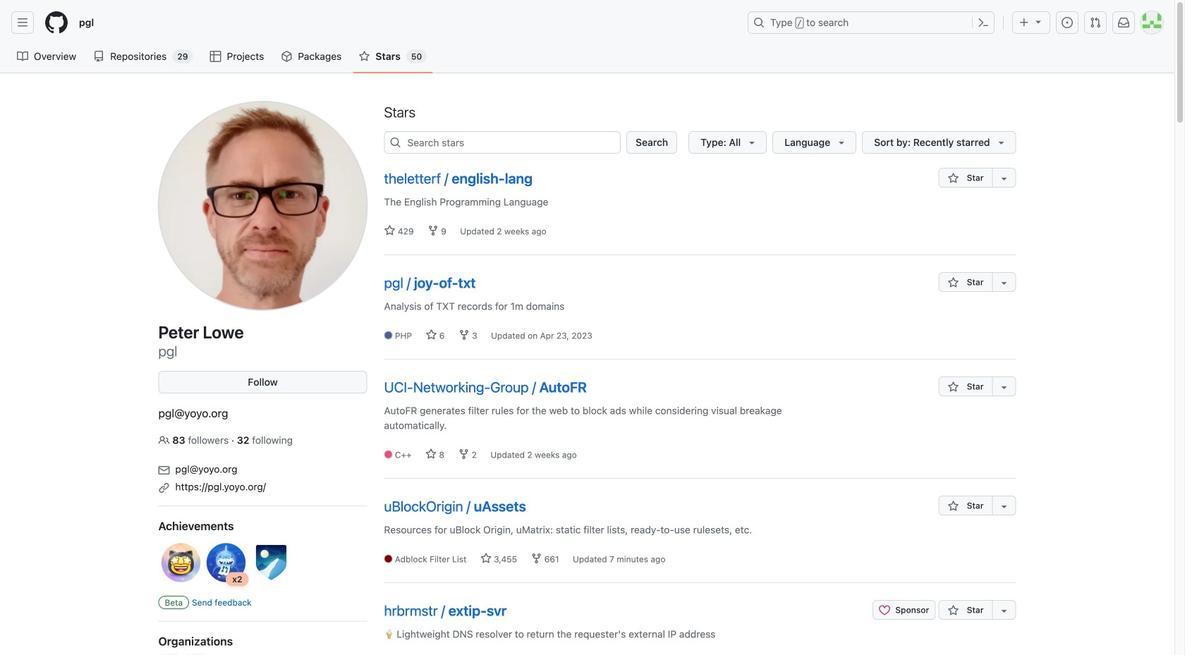 Task type: vqa. For each thing, say whether or not it's contained in the screenshot.
people icon
yes



Task type: locate. For each thing, give the bounding box(es) containing it.
add this repository to a list image
[[999, 277, 1010, 289], [999, 382, 1010, 393]]

1 vertical spatial star image
[[426, 330, 437, 341]]

3 triangle down image from the left
[[996, 137, 1007, 148]]

1 vertical spatial fork image
[[458, 330, 470, 341]]

2 vertical spatial star image
[[425, 449, 437, 460]]

star image
[[384, 225, 395, 236], [426, 330, 437, 341], [425, 449, 437, 460]]

0 vertical spatial fork image
[[427, 225, 439, 236]]

issue opened image
[[1062, 17, 1073, 28]]

1 horizontal spatial triangle down image
[[836, 137, 848, 148]]

2 triangle down image from the left
[[836, 137, 848, 148]]

command palette image
[[978, 17, 989, 28]]

2 horizontal spatial triangle down image
[[996, 137, 1007, 148]]

Follow pgl submit
[[158, 371, 367, 394]]

notifications image
[[1118, 17, 1130, 28]]

1 vertical spatial add this repository to a list image
[[999, 501, 1010, 512]]

star image for middle fork icon
[[426, 330, 437, 341]]

triangle down image
[[747, 137, 758, 148], [836, 137, 848, 148], [996, 137, 1007, 148]]

star image for the bottommost fork icon
[[425, 449, 437, 460]]

star image
[[359, 51, 370, 62], [948, 173, 959, 184], [948, 277, 959, 289], [948, 382, 959, 393], [948, 501, 959, 512], [480, 553, 492, 564], [948, 605, 959, 617]]

git pull request image
[[1090, 17, 1101, 28]]

add this repository to a list image
[[999, 173, 1010, 184], [999, 501, 1010, 512], [999, 605, 1010, 617]]

2 vertical spatial add this repository to a list image
[[999, 605, 1010, 617]]

0 vertical spatial add this repository to a list image
[[999, 173, 1010, 184]]

add this repository to a list image for the bottommost fork icon
[[999, 382, 1010, 393]]

star image for third add this repository to a list icon from the bottom
[[948, 173, 959, 184]]

2 add this repository to a list image from the top
[[999, 382, 1010, 393]]

view pgl's full-sized avatar image
[[158, 102, 367, 310]]

1 triangle down image from the left
[[747, 137, 758, 148]]

repo image
[[93, 51, 105, 62]]

1 add this repository to a list image from the top
[[999, 277, 1010, 289]]

Search stars search field
[[384, 131, 621, 154]]

0 horizontal spatial triangle down image
[[747, 137, 758, 148]]

1 vertical spatial add this repository to a list image
[[999, 382, 1010, 393]]

table image
[[210, 51, 221, 62]]

0 vertical spatial add this repository to a list image
[[999, 277, 1010, 289]]

star image for second add this repository to a list icon from the top of the page
[[948, 501, 959, 512]]

link image
[[158, 483, 170, 494]]

fork image
[[427, 225, 439, 236], [458, 330, 470, 341], [458, 449, 469, 460]]

people image
[[158, 435, 170, 446]]



Task type: describe. For each thing, give the bounding box(es) containing it.
heart image
[[879, 605, 890, 616]]

feature release label: beta element
[[158, 596, 189, 610]]

0 vertical spatial star image
[[384, 225, 395, 236]]

achievement: arctic code vault contributor image
[[249, 540, 294, 586]]

achievement: pull shark image
[[204, 540, 249, 586]]

book image
[[17, 51, 28, 62]]

triangle down image
[[1033, 16, 1044, 27]]

2 vertical spatial fork image
[[458, 449, 469, 460]]

star image for middle fork icon's add this repository to a list image
[[948, 277, 959, 289]]

star image for third add this repository to a list icon from the top of the page
[[948, 605, 959, 617]]

email: pgl@yoyo.org image
[[158, 465, 170, 476]]

plus image
[[1019, 17, 1030, 28]]

search image
[[390, 137, 401, 148]]

achievement: starstruck image
[[158, 540, 204, 586]]

homepage image
[[45, 11, 68, 34]]

2 add this repository to a list image from the top
[[999, 501, 1010, 512]]

fork image
[[531, 553, 542, 564]]

1 add this repository to a list image from the top
[[999, 173, 1010, 184]]

package image
[[281, 51, 292, 62]]

add this repository to a list image for middle fork icon
[[999, 277, 1010, 289]]

3 add this repository to a list image from the top
[[999, 605, 1010, 617]]

star image for add this repository to a list image corresponding to the bottommost fork icon
[[948, 382, 959, 393]]

email: pgl@yoyo.org element
[[158, 459, 367, 477]]



